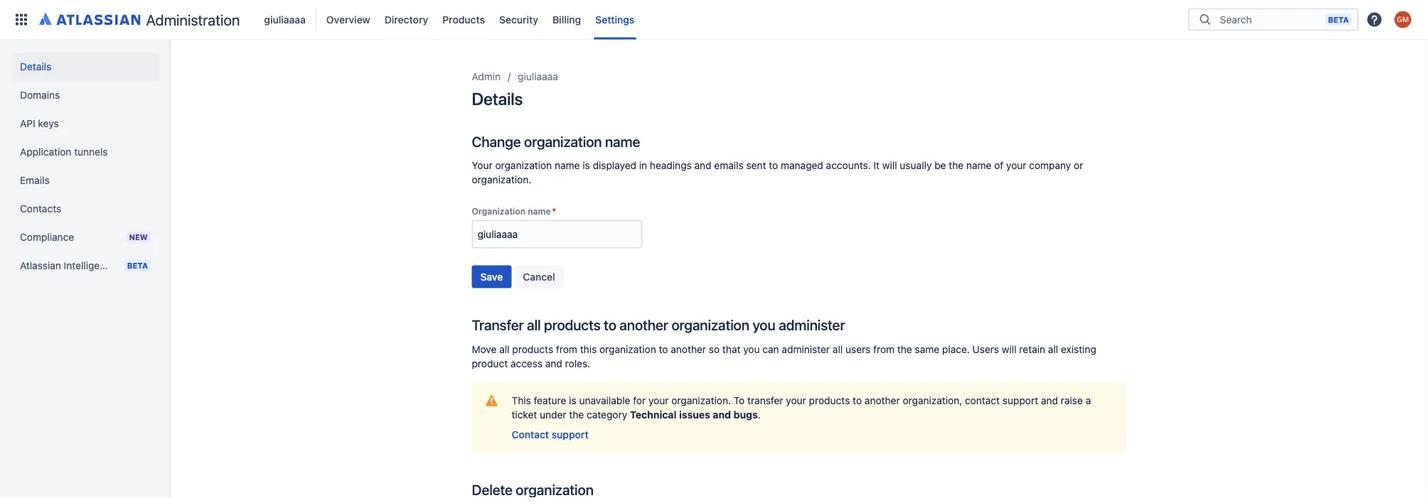Task type: describe. For each thing, give the bounding box(es) containing it.
displayed
[[593, 160, 637, 171]]

atlassian
[[20, 260, 61, 272]]

admin link
[[472, 68, 501, 85]]

cancel
[[523, 271, 555, 283]]

under
[[540, 409, 567, 421]]

this
[[512, 395, 531, 406]]

.
[[758, 409, 761, 421]]

emails
[[714, 160, 744, 171]]

products for from
[[512, 343, 553, 355]]

technical
[[630, 409, 677, 421]]

another inside "move all products from this organization to another so that you can administer all users from the same place. users will retain all existing product access and roles."
[[671, 343, 706, 355]]

details link
[[11, 53, 159, 81]]

raise
[[1061, 395, 1083, 406]]

feature
[[534, 395, 566, 406]]

users
[[846, 343, 871, 355]]

security
[[499, 14, 538, 25]]

bugs
[[734, 409, 758, 421]]

0 horizontal spatial your
[[649, 395, 669, 406]]

global navigation element
[[9, 0, 1188, 39]]

products link
[[438, 8, 489, 31]]

giuliaaaa inside global navigation element
[[264, 14, 306, 25]]

delete organization
[[472, 482, 594, 499]]

0 horizontal spatial another
[[620, 317, 668, 334]]

and inside your organization name is displayed in headings and emails sent to managed accounts. it will usually be the name of your company or organization.
[[695, 160, 712, 171]]

0 vertical spatial administer
[[779, 317, 845, 334]]

name down 'change organization name'
[[555, 160, 580, 171]]

support inside this feature is unavailable for your organization. to transfer your products to another organization, contact support and raise a ticket under the category
[[1003, 395, 1039, 406]]

contact support
[[512, 429, 589, 441]]

move
[[472, 343, 497, 355]]

unavailable
[[579, 395, 630, 406]]

of
[[994, 160, 1004, 171]]

contact
[[512, 429, 549, 441]]

all right move at bottom
[[499, 343, 510, 355]]

toggle navigation image
[[156, 57, 188, 85]]

access
[[511, 358, 543, 369]]

application tunnels
[[20, 146, 108, 158]]

atlassian intelligence
[[20, 260, 117, 272]]

can
[[763, 343, 779, 355]]

change
[[472, 133, 521, 150]]

roles.
[[565, 358, 590, 369]]

Search field
[[1216, 7, 1326, 32]]

emails link
[[11, 166, 159, 195]]

in
[[639, 160, 647, 171]]

contacts link
[[11, 195, 159, 223]]

tunnels
[[74, 146, 108, 158]]

organization up so
[[672, 317, 750, 334]]

the inside your organization name is displayed in headings and emails sent to managed accounts. it will usually be the name of your company or organization.
[[949, 160, 964, 171]]

security link
[[495, 8, 543, 31]]

save button
[[472, 266, 512, 288]]

save
[[480, 271, 503, 283]]

to inside this feature is unavailable for your organization. to transfer your products to another organization, contact support and raise a ticket under the category
[[853, 395, 862, 406]]

intelligence
[[64, 260, 117, 272]]

organization for change organization name
[[524, 133, 602, 150]]

products
[[443, 14, 485, 25]]

and inside "move all products from this organization to another so that you can administer all users from the same place. users will retain all existing product access and roles."
[[545, 358, 562, 369]]

api keys link
[[11, 110, 159, 138]]

beta
[[1328, 15, 1349, 24]]

or
[[1074, 160, 1083, 171]]

to
[[734, 395, 745, 406]]

your
[[472, 160, 493, 171]]

it
[[874, 160, 880, 171]]

settings
[[595, 14, 635, 25]]

contact
[[965, 395, 1000, 406]]

organization for delete organization
[[516, 482, 594, 499]]

retain
[[1019, 343, 1046, 355]]

billing
[[553, 14, 581, 25]]

users
[[973, 343, 999, 355]]

usually
[[900, 160, 932, 171]]

ticket
[[512, 409, 537, 421]]

name up displayed at top
[[605, 133, 640, 150]]

category
[[587, 409, 627, 421]]

administer inside "move all products from this organization to another so that you can administer all users from the same place. users will retain all existing product access and roles."
[[782, 343, 830, 355]]

will inside "move all products from this organization to another so that you can administer all users from the same place. users will retain all existing product access and roles."
[[1002, 343, 1017, 355]]

administration banner
[[0, 0, 1427, 40]]

all left users
[[833, 343, 843, 355]]

overview
[[326, 14, 370, 25]]

and left bugs
[[713, 409, 731, 421]]

all right retain
[[1048, 343, 1058, 355]]

move all products from this organization to another so that you can administer all users from the same place. users will retain all existing product access and roles.
[[472, 343, 1097, 369]]

application tunnels link
[[11, 138, 159, 166]]

transfer all products to another organization you administer
[[472, 317, 845, 334]]

transfer
[[748, 395, 783, 406]]

company
[[1029, 160, 1071, 171]]

to inside "move all products from this organization to another so that you can administer all users from the same place. users will retain all existing product access and roles."
[[659, 343, 668, 355]]

that
[[723, 343, 741, 355]]

0 vertical spatial you
[[753, 317, 776, 334]]

existing
[[1061, 343, 1097, 355]]

help icon image
[[1366, 11, 1383, 28]]

organization
[[472, 207, 526, 217]]

you inside "move all products from this organization to another so that you can administer all users from the same place. users will retain all existing product access and roles."
[[743, 343, 760, 355]]

delete
[[472, 482, 513, 499]]

managed
[[781, 160, 823, 171]]

organization. inside your organization name is displayed in headings and emails sent to managed accounts. it will usually be the name of your company or organization.
[[472, 174, 531, 186]]

contacts
[[20, 203, 61, 215]]

this
[[580, 343, 597, 355]]

settings link
[[591, 8, 639, 31]]



Task type: locate. For each thing, give the bounding box(es) containing it.
administration link
[[34, 8, 246, 31]]

organization.
[[472, 174, 531, 186], [672, 395, 731, 406]]

to inside your organization name is displayed in headings and emails sent to managed accounts. it will usually be the name of your company or organization.
[[769, 160, 778, 171]]

product
[[472, 358, 508, 369]]

the inside "move all products from this organization to another so that you can administer all users from the same place. users will retain all existing product access and roles."
[[897, 343, 912, 355]]

name left *
[[528, 207, 551, 217]]

the right be
[[949, 160, 964, 171]]

1 vertical spatial support
[[552, 429, 589, 441]]

organization up displayed at top
[[524, 133, 602, 150]]

to
[[769, 160, 778, 171], [604, 317, 616, 334], [659, 343, 668, 355], [853, 395, 862, 406]]

1 vertical spatial you
[[743, 343, 760, 355]]

0 horizontal spatial support
[[552, 429, 589, 441]]

appswitcher icon image
[[13, 11, 30, 28]]

0 vertical spatial organization.
[[472, 174, 531, 186]]

0 vertical spatial the
[[949, 160, 964, 171]]

application
[[20, 146, 71, 158]]

0 horizontal spatial will
[[883, 160, 897, 171]]

0 vertical spatial giuliaaaa
[[264, 14, 306, 25]]

0 horizontal spatial giuliaaaa
[[264, 14, 306, 25]]

search icon image
[[1197, 12, 1214, 27]]

place.
[[942, 343, 970, 355]]

your organization name is displayed in headings and emails sent to managed accounts. it will usually be the name of your company or organization.
[[472, 160, 1083, 186]]

0 vertical spatial support
[[1003, 395, 1039, 406]]

account image
[[1395, 11, 1412, 28]]

support
[[1003, 395, 1039, 406], [552, 429, 589, 441]]

all right transfer
[[527, 317, 541, 334]]

None field
[[473, 222, 641, 247]]

organization. down your
[[472, 174, 531, 186]]

organization. up technical issues and bugs .
[[672, 395, 731, 406]]

and inside this feature is unavailable for your organization. to transfer your products to another organization, contact support and raise a ticket under the category
[[1041, 395, 1058, 406]]

is inside your organization name is displayed in headings and emails sent to managed accounts. it will usually be the name of your company or organization.
[[583, 160, 590, 171]]

0 vertical spatial giuliaaaa link
[[260, 8, 310, 31]]

your right of
[[1006, 160, 1027, 171]]

details up domains
[[20, 61, 51, 73]]

support down under
[[552, 429, 589, 441]]

headings
[[650, 160, 692, 171]]

billing link
[[548, 8, 586, 31]]

be
[[935, 160, 946, 171]]

accounts.
[[826, 160, 871, 171]]

api
[[20, 118, 35, 129]]

domains
[[20, 89, 60, 101]]

emails
[[20, 175, 50, 186]]

0 vertical spatial is
[[583, 160, 590, 171]]

organization,
[[903, 395, 962, 406]]

overview link
[[322, 8, 375, 31]]

compliance
[[20, 231, 74, 243]]

name left of
[[967, 160, 992, 171]]

1 horizontal spatial is
[[583, 160, 590, 171]]

1 vertical spatial giuliaaaa link
[[518, 68, 558, 85]]

0 horizontal spatial from
[[556, 343, 577, 355]]

1 vertical spatial another
[[671, 343, 706, 355]]

your up technical
[[649, 395, 669, 406]]

organization inside "move all products from this organization to another so that you can administer all users from the same place. users will retain all existing product access and roles."
[[600, 343, 656, 355]]

products down users
[[809, 395, 850, 406]]

will left retain
[[1002, 343, 1017, 355]]

0 horizontal spatial organization.
[[472, 174, 531, 186]]

products for to
[[544, 317, 601, 334]]

the left same
[[897, 343, 912, 355]]

administration
[[146, 11, 240, 28]]

0 vertical spatial products
[[544, 317, 601, 334]]

1 vertical spatial products
[[512, 343, 553, 355]]

for
[[633, 395, 646, 406]]

domains link
[[11, 81, 159, 110]]

the inside this feature is unavailable for your organization. to transfer your products to another organization, contact support and raise a ticket under the category
[[569, 409, 584, 421]]

technical issues and bugs .
[[630, 409, 761, 421]]

change organization name
[[472, 133, 640, 150]]

organization for your organization name is displayed in headings and emails sent to managed accounts. it will usually be the name of your company or organization.
[[495, 160, 552, 171]]

products inside "move all products from this organization to another so that you can administer all users from the same place. users will retain all existing product access and roles."
[[512, 343, 553, 355]]

products up the access
[[512, 343, 553, 355]]

and left emails in the top right of the page
[[695, 160, 712, 171]]

organization. inside this feature is unavailable for your organization. to transfer your products to another organization, contact support and raise a ticket under the category
[[672, 395, 731, 406]]

is
[[583, 160, 590, 171], [569, 395, 577, 406]]

0 horizontal spatial giuliaaaa link
[[260, 8, 310, 31]]

you up can
[[753, 317, 776, 334]]

1 horizontal spatial from
[[873, 343, 895, 355]]

from up the roles.
[[556, 343, 577, 355]]

administer
[[779, 317, 845, 334], [782, 343, 830, 355]]

1 horizontal spatial will
[[1002, 343, 1017, 355]]

0 vertical spatial will
[[883, 160, 897, 171]]

will inside your organization name is displayed in headings and emails sent to managed accounts. it will usually be the name of your company or organization.
[[883, 160, 897, 171]]

directory
[[385, 14, 428, 25]]

your
[[1006, 160, 1027, 171], [649, 395, 669, 406], [786, 395, 806, 406]]

2 vertical spatial another
[[865, 395, 900, 406]]

sent
[[746, 160, 766, 171]]

giuliaaaa link right admin link
[[518, 68, 558, 85]]

1 horizontal spatial another
[[671, 343, 706, 355]]

organization down change
[[495, 160, 552, 171]]

1 horizontal spatial organization.
[[672, 395, 731, 406]]

is inside this feature is unavailable for your organization. to transfer your products to another organization, contact support and raise a ticket under the category
[[569, 395, 577, 406]]

issues
[[679, 409, 710, 421]]

details down admin link
[[472, 89, 523, 109]]

1 vertical spatial administer
[[782, 343, 830, 355]]

and
[[695, 160, 712, 171], [545, 358, 562, 369], [1041, 395, 1058, 406], [713, 409, 731, 421]]

organization down contact support link
[[516, 482, 594, 499]]

products inside this feature is unavailable for your organization. to transfer your products to another organization, contact support and raise a ticket under the category
[[809, 395, 850, 406]]

all
[[527, 317, 541, 334], [499, 343, 510, 355], [833, 343, 843, 355], [1048, 343, 1058, 355]]

cancel button
[[514, 266, 564, 288]]

giuliaaaa link left overview link
[[260, 8, 310, 31]]

and left raise
[[1041, 395, 1058, 406]]

from
[[556, 343, 577, 355], [873, 343, 895, 355]]

1 vertical spatial will
[[1002, 343, 1017, 355]]

0 horizontal spatial the
[[569, 409, 584, 421]]

1 horizontal spatial the
[[897, 343, 912, 355]]

name
[[605, 133, 640, 150], [555, 160, 580, 171], [967, 160, 992, 171], [528, 207, 551, 217]]

*
[[552, 207, 556, 217]]

1 horizontal spatial support
[[1003, 395, 1039, 406]]

1 from from the left
[[556, 343, 577, 355]]

2 horizontal spatial the
[[949, 160, 964, 171]]

administer right can
[[782, 343, 830, 355]]

1 vertical spatial is
[[569, 395, 577, 406]]

2 vertical spatial products
[[809, 395, 850, 406]]

and left the roles.
[[545, 358, 562, 369]]

2 horizontal spatial your
[[1006, 160, 1027, 171]]

2 from from the left
[[873, 343, 895, 355]]

this feature is unavailable for your organization. to transfer your products to another organization, contact support and raise a ticket under the category
[[512, 395, 1091, 421]]

organization name *
[[472, 207, 556, 217]]

your inside your organization name is displayed in headings and emails sent to managed accounts. it will usually be the name of your company or organization.
[[1006, 160, 1027, 171]]

1 vertical spatial the
[[897, 343, 912, 355]]

administer up "move all products from this organization to another so that you can administer all users from the same place. users will retain all existing product access and roles."
[[779, 317, 845, 334]]

will
[[883, 160, 897, 171], [1002, 343, 1017, 355]]

2 horizontal spatial another
[[865, 395, 900, 406]]

beta
[[127, 261, 148, 271]]

organization inside your organization name is displayed in headings and emails sent to managed accounts. it will usually be the name of your company or organization.
[[495, 160, 552, 171]]

products
[[544, 317, 601, 334], [512, 343, 553, 355], [809, 395, 850, 406]]

1 vertical spatial giuliaaaa
[[518, 71, 558, 83]]

another inside this feature is unavailable for your organization. to transfer your products to another organization, contact support and raise a ticket under the category
[[865, 395, 900, 406]]

the right under
[[569, 409, 584, 421]]

giuliaaaa right admin at the top of the page
[[518, 71, 558, 83]]

your right "transfer"
[[786, 395, 806, 406]]

2 vertical spatial the
[[569, 409, 584, 421]]

api keys
[[20, 118, 59, 129]]

admin
[[472, 71, 501, 83]]

giuliaaaa left overview
[[264, 14, 306, 25]]

you
[[753, 317, 776, 334], [743, 343, 760, 355]]

a
[[1086, 395, 1091, 406]]

same
[[915, 343, 940, 355]]

1 vertical spatial organization.
[[672, 395, 731, 406]]

0 vertical spatial another
[[620, 317, 668, 334]]

0 horizontal spatial is
[[569, 395, 577, 406]]

1 horizontal spatial giuliaaaa
[[518, 71, 558, 83]]

atlassian image
[[39, 10, 140, 27], [39, 10, 140, 27]]

organization down the transfer all products to another organization you administer
[[600, 343, 656, 355]]

keys
[[38, 118, 59, 129]]

1 vertical spatial details
[[472, 89, 523, 109]]

0 vertical spatial details
[[20, 61, 51, 73]]

transfer
[[472, 317, 524, 334]]

will right it
[[883, 160, 897, 171]]

you left can
[[743, 343, 760, 355]]

so
[[709, 343, 720, 355]]

0 horizontal spatial details
[[20, 61, 51, 73]]

giuliaaaa link
[[260, 8, 310, 31], [518, 68, 558, 85]]

is right feature on the left bottom of page
[[569, 395, 577, 406]]

1 horizontal spatial giuliaaaa link
[[518, 68, 558, 85]]

contact support link
[[512, 428, 589, 442]]

from right users
[[873, 343, 895, 355]]

1 horizontal spatial details
[[472, 89, 523, 109]]

support right 'contact'
[[1003, 395, 1039, 406]]

new
[[129, 233, 148, 242]]

the
[[949, 160, 964, 171], [897, 343, 912, 355], [569, 409, 584, 421]]

is left displayed at top
[[583, 160, 590, 171]]

1 horizontal spatial your
[[786, 395, 806, 406]]

products up this
[[544, 317, 601, 334]]



Task type: vqa. For each thing, say whether or not it's contained in the screenshot.
Manage
no



